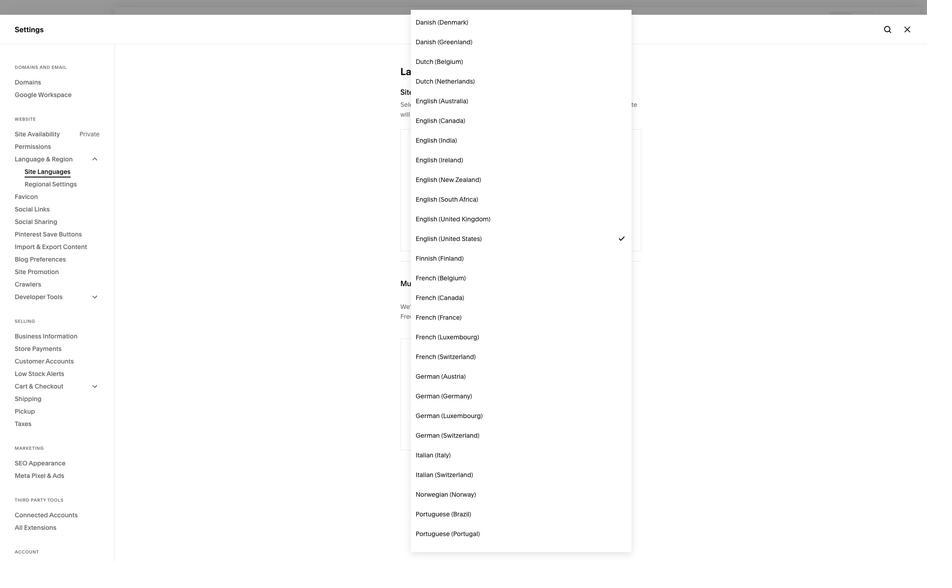 Task type: locate. For each thing, give the bounding box(es) containing it.
domains inside "domains google workspace"
[[15, 78, 41, 86]]

site. left default
[[555, 101, 567, 109]]

in left the this
[[434, 110, 440, 119]]

allows
[[433, 378, 452, 386]]

and down make
[[479, 388, 490, 396]]

site inside your site language determines the format of dates, times and numbers on your site. you can change your site's currency in
[[423, 225, 432, 232]]

2 horizontal spatial the
[[489, 225, 497, 232]]

1 horizontal spatial site
[[627, 101, 637, 109]]

/ for region
[[440, 138, 442, 143]]

1 vertical spatial (switzerland)
[[442, 432, 480, 440]]

multilingual by weglot
[[401, 279, 471, 288]]

0 vertical spatial language
[[432, 101, 460, 109]]

in
[[434, 110, 440, 119], [492, 235, 497, 242], [447, 388, 452, 396], [382, 546, 387, 554]]

0 vertical spatial domains
[[15, 65, 38, 70]]

(united
[[434, 150, 455, 158], [439, 215, 460, 223], [439, 235, 460, 243]]

1 selling from the top
[[15, 72, 38, 80]]

& left ads
[[47, 472, 51, 480]]

site for availability
[[15, 130, 26, 138]]

0 vertical spatial site.
[[555, 101, 567, 109]]

1 vertical spatial &
[[36, 243, 41, 251]]

1 horizontal spatial the
[[473, 546, 483, 554]]

1 vertical spatial dutch
[[416, 77, 434, 85]]

0 vertical spatial (united
[[434, 150, 455, 158]]

shipping pickup taxes
[[15, 395, 41, 428]]

language inside language & region dropdown button
[[15, 155, 45, 163]]

french up starting
[[416, 353, 436, 361]]

crawlers link
[[15, 278, 100, 291]]

english (united states) down (india)
[[411, 150, 477, 158]]

accounts inside connected accounts all extensions
[[49, 511, 78, 519]]

0 vertical spatial the
[[421, 101, 430, 109]]

site languages regional settings
[[25, 168, 77, 188]]

states) down determines
[[462, 235, 482, 243]]

language up the this
[[432, 101, 460, 109]]

1 vertical spatial (luxembourg)
[[442, 412, 483, 420]]

0 vertical spatial (canada)
[[439, 117, 465, 125]]

danish up 'danish (greenland)'
[[416, 18, 436, 26]]

(belgium) up the dutch (netherlands)
[[435, 58, 463, 66]]

region up the site languages link
[[52, 155, 73, 163]]

the up appear
[[421, 101, 430, 109]]

(united down (south
[[439, 215, 460, 223]]

4 french from the top
[[416, 333, 436, 341]]

asset library link
[[15, 445, 99, 456]]

(south
[[439, 195, 458, 203]]

simonjacob477@gmail.com
[[36, 514, 105, 521]]

1 italian from the top
[[416, 451, 434, 459]]

portuguese (brazil)
[[416, 510, 471, 518]]

on right numbers
[[590, 225, 597, 232]]

one
[[488, 313, 500, 321]]

2 marketing from the top
[[15, 446, 44, 451]]

french down finnish
[[416, 274, 436, 282]]

permissions link
[[15, 140, 100, 153]]

0 vertical spatial /
[[440, 138, 442, 143]]

languages
[[37, 168, 71, 176]]

1 vertical spatial danish
[[416, 38, 436, 46]]

dutch (netherlands)
[[416, 77, 475, 85]]

0 vertical spatial site
[[627, 101, 637, 109]]

of inside your site language determines the format of dates, times and numbers on your site. you can change your site's currency in
[[517, 225, 522, 232]]

1 vertical spatial social
[[15, 218, 33, 226]]

1 vertical spatial your
[[338, 546, 351, 554]]

multilingual right users
[[568, 303, 602, 311]]

(belgium) down (finland)
[[438, 274, 466, 282]]

dates,
[[523, 225, 538, 232]]

(united inside field
[[434, 150, 455, 158]]

2 vertical spatial (switzerland)
[[435, 471, 473, 479]]

africa)
[[459, 195, 478, 203]]

store
[[15, 345, 31, 353]]

portuguese up upgrade
[[416, 530, 450, 538]]

states) down (india)
[[457, 150, 477, 158]]

in right currency
[[492, 235, 497, 242]]

1 vertical spatial site.
[[610, 225, 620, 232]]

german (switzerland)
[[416, 432, 480, 440]]

(united up (finland)
[[439, 235, 460, 243]]

french down up
[[416, 333, 436, 341]]

dutch down 'danish (greenland)'
[[416, 58, 434, 66]]

promotion
[[28, 268, 59, 276]]

domains up the "google"
[[15, 78, 41, 86]]

analytics
[[15, 120, 46, 129]]

links
[[34, 205, 50, 213]]

1 horizontal spatial multilingual
[[568, 303, 602, 311]]

settings up people
[[450, 66, 490, 78]]

danish (greenland)
[[416, 38, 473, 46]]

dutch down dutch (belgium)
[[416, 77, 434, 85]]

(luxembourg) down (germany)
[[442, 412, 483, 420]]

french for french (luxembourg)
[[416, 333, 436, 341]]

& up 'languages'
[[46, 155, 50, 163]]

site. left you
[[610, 225, 620, 232]]

minutes
[[454, 388, 477, 396]]

(switzerland) up €0/month
[[438, 353, 476, 361]]

your inside your site language determines the format of dates, times and numbers on your site. you can change your site's currency in
[[411, 225, 422, 232]]

weglot up starting
[[411, 349, 435, 358]]

0 vertical spatial selling
[[15, 72, 38, 80]]

language for language & region
[[15, 155, 45, 163]]

can
[[411, 235, 420, 242]]

accounts
[[45, 357, 74, 365], [49, 511, 78, 519]]

regional settings link
[[25, 178, 100, 191]]

by
[[443, 282, 449, 287]]

acuity scheduling link
[[15, 135, 99, 146]]

selling up the "business"
[[15, 319, 35, 324]]

accounts up all extensions link
[[49, 511, 78, 519]]

your for your site language determines the format of dates, times and numbers on your site. you can change your site's currency in
[[411, 225, 422, 232]]

0 vertical spatial english (united states)
[[411, 150, 477, 158]]

alerts
[[47, 370, 64, 378]]

site. right the out
[[533, 546, 545, 554]]

2 domains from the top
[[15, 78, 41, 86]]

danish for danish (greenland)
[[416, 38, 436, 46]]

4 german from the top
[[416, 432, 440, 440]]

1 vertical spatial on
[[590, 225, 597, 232]]

site down the analytics
[[15, 130, 26, 138]]

0 vertical spatial danish
[[416, 18, 436, 26]]

2 danish from the top
[[416, 38, 436, 46]]

(canada) up with
[[438, 294, 464, 302]]

german for german (germany)
[[416, 392, 440, 400]]

1 vertical spatial marketing
[[15, 446, 44, 451]]

3 german from the top
[[416, 412, 440, 420]]

connected accounts link
[[15, 509, 100, 521]]

1 website from the top
[[15, 55, 43, 64]]

on right text at right top
[[603, 101, 611, 109]]

french down partnered
[[416, 313, 436, 322]]

(united down (india)
[[434, 150, 455, 158]]

settings
[[15, 25, 44, 34], [450, 66, 490, 78], [52, 180, 77, 188], [15, 462, 43, 471]]

acuity scheduling
[[15, 136, 77, 145]]

date
[[418, 192, 432, 200]]

2 dutch from the top
[[416, 77, 434, 85]]

german down the at
[[416, 373, 440, 381]]

your left trial
[[338, 546, 351, 554]]

your left you
[[598, 225, 609, 232]]

region up people
[[466, 88, 490, 97]]

domains for google
[[15, 78, 41, 86]]

0 horizontal spatial the
[[421, 101, 430, 109]]

library
[[36, 446, 60, 455]]

2 italian from the top
[[416, 471, 434, 479]]

danish
[[416, 18, 436, 26], [416, 38, 436, 46]]

domains
[[15, 65, 38, 70], [15, 78, 41, 86]]

1 vertical spatial format
[[431, 175, 451, 180]]

danish (denmark)
[[416, 18, 469, 26]]

italian up norwegian
[[416, 471, 434, 479]]

simon
[[52, 507, 69, 514]]

all
[[15, 524, 23, 532]]

2 vertical spatial &
[[47, 472, 51, 480]]

blog
[[15, 255, 28, 263]]

your trial ends in 14 days. upgrade now to get the most out of your site.
[[338, 546, 545, 554]]

1 vertical spatial accounts
[[49, 511, 78, 519]]

norwegian (norway)
[[416, 491, 476, 499]]

seo
[[15, 459, 27, 467]]

effortlessly.
[[461, 398, 494, 406]]

the right get
[[473, 546, 483, 554]]

german (luxembourg)
[[416, 412, 483, 420]]

format up 'when'
[[491, 88, 516, 97]]

analytics link
[[15, 119, 99, 130]]

weglot up words
[[465, 303, 486, 311]]

italian left (italy)
[[416, 451, 434, 459]]

(luxembourg) for french (luxembourg)
[[438, 333, 479, 341]]

1 vertical spatial (united
[[439, 215, 460, 223]]

help
[[15, 478, 31, 487]]

english
[[416, 97, 437, 105], [416, 117, 437, 125], [416, 136, 437, 144], [411, 150, 432, 158], [416, 156, 437, 164], [416, 176, 437, 184], [416, 195, 437, 203], [416, 215, 437, 223], [416, 235, 437, 243]]

language. down people
[[453, 110, 482, 119]]

1 horizontal spatial format
[[491, 88, 516, 97]]

1 vertical spatial website
[[15, 117, 36, 122]]

1 vertical spatial italian
[[416, 471, 434, 479]]

0 vertical spatial &
[[46, 155, 50, 163]]

weglot down starting
[[411, 378, 432, 386]]

to left manage on the bottom right of the page
[[492, 388, 498, 396]]

and up the (australia)
[[451, 88, 464, 97]]

norwegian
[[416, 491, 448, 499]]

site up regional
[[25, 168, 36, 176]]

0 vertical spatial website
[[15, 55, 43, 64]]

third party tools
[[15, 498, 64, 503]]

(switzerland) up norwegian (norway)
[[435, 471, 473, 479]]

(belgium)
[[435, 58, 463, 66], [438, 274, 466, 282]]

and inside the weglot allows you to make your website multilingual in minutes and to manage all your translations effortlessly.
[[479, 388, 490, 396]]

site down blog
[[15, 268, 26, 276]]

(canada) for english (canada)
[[439, 117, 465, 125]]

german up italian (italy)
[[416, 432, 440, 440]]

1 horizontal spatial your
[[411, 225, 422, 232]]

export
[[42, 243, 62, 251]]

1 vertical spatial selling
[[15, 319, 35, 324]]

2 vertical spatial the
[[473, 546, 483, 554]]

accounts down store payments link
[[45, 357, 74, 365]]

& inside dropdown button
[[46, 155, 50, 163]]

kingdom)
[[462, 215, 491, 223]]

site inside site language and region format select the language people see when they visit your site. default text on your site will appear in this language.
[[401, 88, 414, 97]]

and inside your site language determines the format of dates, times and numbers on your site. you can change your site's currency in
[[555, 225, 565, 232]]

website up site availability
[[15, 117, 36, 122]]

social up pinterest
[[15, 218, 33, 226]]

2 social from the top
[[15, 218, 33, 226]]

0 vertical spatial on
[[603, 101, 611, 109]]

social down favicon
[[15, 205, 33, 213]]

italian for italian (switzerland)
[[416, 471, 434, 479]]

1 vertical spatial multilingual
[[411, 388, 445, 396]]

list box
[[411, 13, 632, 562]]

language inside site language and region format select the language people see when they visit your site. default text on your site will appear in this language.
[[415, 88, 449, 97]]

german down translations
[[416, 412, 440, 420]]

2 german from the top
[[416, 392, 440, 400]]

french (canada)
[[416, 294, 464, 302]]

site. inside site language and region format select the language people see when they visit your site. default text on your site will appear in this language.
[[555, 101, 567, 109]]

italian (switzerland)
[[416, 471, 473, 479]]

(greenland)
[[438, 38, 473, 46]]

french for french (switzerland)
[[416, 353, 436, 361]]

1 vertical spatial the
[[489, 225, 497, 232]]

3 french from the top
[[416, 313, 436, 322]]

most
[[484, 546, 499, 554]]

english (united states) up (finland)
[[416, 235, 482, 243]]

your up 'can'
[[411, 225, 422, 232]]

people
[[461, 101, 482, 109]]

selling link
[[15, 71, 99, 82]]

0 horizontal spatial your
[[338, 546, 351, 554]]

(switzerland) for french (switzerland)
[[438, 353, 476, 361]]

0 vertical spatial language.
[[453, 110, 482, 119]]

asset
[[15, 446, 34, 455]]

french (france)
[[416, 313, 462, 322]]

1 horizontal spatial /
[[440, 138, 442, 143]]

/ right date
[[434, 192, 437, 200]]

0 horizontal spatial multilingual
[[411, 388, 445, 396]]

for left up
[[415, 313, 423, 321]]

1 vertical spatial domains
[[15, 78, 41, 86]]

site
[[401, 88, 414, 97], [15, 130, 26, 138], [25, 168, 36, 176], [15, 268, 26, 276]]

of right the out
[[512, 546, 518, 554]]

1 vertical spatial states)
[[462, 235, 482, 243]]

your right the out
[[519, 546, 532, 554]]

site up change on the left top of the page
[[423, 225, 432, 232]]

store payments link
[[15, 343, 100, 355]]

language. inside we've partnered with weglot to offer squarespace users multilingual websites. free for up to 2,000 words for one translated language.
[[532, 313, 562, 321]]

1 vertical spatial (canada)
[[438, 294, 464, 302]]

portuguese for portuguese (brazil)
[[416, 510, 450, 518]]

0 vertical spatial (luxembourg)
[[438, 333, 479, 341]]

1 horizontal spatial language.
[[532, 313, 562, 321]]

taxes
[[15, 420, 32, 428]]

2 portuguese from the top
[[416, 530, 450, 538]]

2 french from the top
[[416, 294, 436, 302]]

domains for and
[[15, 65, 38, 70]]

multilingual inside we've partnered with weglot to offer squarespace users multilingual websites. free for up to 2,000 words for one translated language.
[[568, 303, 602, 311]]

1 domains from the top
[[15, 65, 38, 70]]

site inside favicon social links social sharing pinterest save buttons import & export content blog preferences site promotion crawlers
[[15, 268, 26, 276]]

domains up "domains google workspace"
[[15, 65, 38, 70]]

1 french from the top
[[416, 274, 436, 282]]

and left email
[[40, 65, 50, 70]]

language for language / region
[[411, 138, 438, 143]]

availability
[[27, 130, 60, 138]]

0 vertical spatial states)
[[457, 150, 477, 158]]

1 vertical spatial portuguese
[[416, 530, 450, 538]]

german (germany)
[[416, 392, 472, 400]]

portuguese for portuguese (portugal)
[[416, 530, 450, 538]]

language. down users
[[532, 313, 562, 321]]

0 vertical spatial marketing
[[15, 88, 49, 97]]

0 vertical spatial (switzerland)
[[438, 353, 476, 361]]

0 vertical spatial multilingual
[[568, 303, 602, 311]]

0 horizontal spatial for
[[415, 313, 423, 321]]

english (united states)
[[411, 150, 477, 158], [416, 235, 482, 243]]

1 dutch from the top
[[416, 58, 434, 66]]

time
[[438, 192, 453, 200]]

0 horizontal spatial site
[[423, 225, 432, 232]]

language down the english (united kingdom) at the top of page
[[434, 225, 458, 232]]

format
[[491, 88, 516, 97], [431, 175, 451, 180]]

social links link
[[15, 203, 100, 216]]

1 danish from the top
[[416, 18, 436, 26]]

weglot inside the weglot allows you to make your website multilingual in minutes and to manage all your translations effortlessly.
[[411, 378, 432, 386]]

(canada) for french (canada)
[[438, 294, 464, 302]]

french up partnered
[[416, 294, 436, 302]]

0 horizontal spatial on
[[590, 225, 597, 232]]

1 social from the top
[[15, 205, 33, 213]]

(argentina)
[[441, 550, 474, 558]]

(luxembourg) down (france) on the left of page
[[438, 333, 479, 341]]

for left one
[[479, 313, 487, 321]]

and right times
[[555, 225, 565, 232]]

0 horizontal spatial language.
[[453, 110, 482, 119]]

language
[[401, 66, 448, 78], [415, 88, 449, 97], [411, 138, 438, 143], [15, 155, 45, 163]]

0 vertical spatial social
[[15, 205, 33, 213]]

users
[[550, 303, 566, 311]]

selling
[[15, 72, 38, 80], [15, 319, 35, 324]]

domains and email
[[15, 65, 67, 70]]

0 vertical spatial dutch
[[416, 58, 434, 66]]

website up "domains and email"
[[15, 55, 43, 64]]

weglot right "by"
[[451, 282, 471, 287]]

0 vertical spatial format
[[491, 88, 516, 97]]

states) inside list box
[[462, 235, 482, 243]]

the
[[421, 101, 430, 109], [489, 225, 497, 232], [473, 546, 483, 554]]

2 vertical spatial site.
[[533, 546, 545, 554]]

0 horizontal spatial format
[[431, 175, 451, 180]]

selling down "domains and email"
[[15, 72, 38, 80]]

site inside site languages regional settings
[[25, 168, 36, 176]]

& left export
[[36, 243, 41, 251]]

your right make
[[491, 378, 504, 386]]

0 vertical spatial your
[[411, 225, 422, 232]]

weglot inside multilingual by weglot
[[451, 282, 471, 287]]

1 horizontal spatial on
[[603, 101, 611, 109]]

2 horizontal spatial site.
[[610, 225, 620, 232]]

0 horizontal spatial site.
[[533, 546, 545, 554]]

1 vertical spatial english (united states)
[[416, 235, 482, 243]]

2 vertical spatial (united
[[439, 235, 460, 243]]

(portugal)
[[452, 530, 480, 538]]

1 vertical spatial /
[[434, 192, 437, 200]]

1 vertical spatial language.
[[532, 313, 562, 321]]

1 horizontal spatial for
[[479, 313, 487, 321]]

0 vertical spatial portuguese
[[416, 510, 450, 518]]

of left dates,
[[517, 225, 522, 232]]

0 vertical spatial (belgium)
[[435, 58, 463, 66]]

to up one
[[487, 303, 493, 311]]

taxes link
[[15, 418, 100, 430]]

& inside favicon social links social sharing pinterest save buttons import & export content blog preferences site promotion crawlers
[[36, 243, 41, 251]]

site. inside your site language determines the format of dates, times and numbers on your site. you can change your site's currency in
[[610, 225, 620, 232]]

1 german from the top
[[416, 373, 440, 381]]

dutch
[[416, 58, 434, 66], [416, 77, 434, 85]]

1 horizontal spatial site.
[[555, 101, 567, 109]]

0 vertical spatial accounts
[[45, 357, 74, 365]]

1 vertical spatial site
[[423, 225, 432, 232]]

currency
[[468, 235, 491, 242]]

in down allows
[[447, 388, 452, 396]]

0 vertical spatial of
[[517, 225, 522, 232]]

site inside site language and region format select the language people see when they visit your site. default text on your site will appear in this language.
[[627, 101, 637, 109]]

& inside seo appearance meta pixel & ads
[[47, 472, 51, 480]]

website
[[15, 55, 43, 64], [15, 117, 36, 122]]

(switzerland) down german (luxembourg)
[[442, 432, 480, 440]]

portuguese down norwegian
[[416, 510, 450, 518]]

french (belgium)
[[416, 274, 466, 282]]

weglot starting at €0/month
[[411, 349, 463, 369]]

the left format on the top right of page
[[489, 225, 497, 232]]

favicon link
[[15, 191, 100, 203]]

scheduling
[[38, 136, 77, 145]]

acuity
[[15, 136, 36, 145]]

0 horizontal spatial /
[[434, 192, 437, 200]]

site up select
[[401, 88, 414, 97]]

5 french from the top
[[416, 353, 436, 361]]

danish up dutch (belgium)
[[416, 38, 436, 46]]

14
[[388, 546, 394, 554]]

site for languages
[[25, 168, 36, 176]]

you
[[453, 378, 464, 386]]

1 vertical spatial language
[[434, 225, 458, 232]]

1 portuguese from the top
[[416, 510, 450, 518]]

1 vertical spatial (belgium)
[[438, 274, 466, 282]]

(canada) down the (australia)
[[439, 117, 465, 125]]

0 vertical spatial italian
[[416, 451, 434, 459]]



Task type: vqa. For each thing, say whether or not it's contained in the screenshot.
first Rate from right
no



Task type: describe. For each thing, give the bounding box(es) containing it.
regional
[[25, 180, 51, 188]]

1 marketing from the top
[[15, 88, 49, 97]]

your left translations
[[411, 398, 424, 406]]

language & region
[[15, 155, 73, 163]]

multilingual inside the weglot allows you to make your website multilingual in minutes and to manage all your translations effortlessly.
[[411, 388, 445, 396]]

format
[[499, 225, 515, 232]]

german for german (switzerland)
[[416, 432, 440, 440]]

your right visit
[[540, 101, 553, 109]]

change
[[421, 235, 441, 242]]

to right up
[[434, 313, 440, 321]]

all extensions link
[[15, 521, 100, 534]]

1 for from the left
[[415, 313, 423, 321]]

weglot inside weglot starting at €0/month
[[411, 349, 435, 358]]

format inside site language and region format select the language people see when they visit your site. default text on your site will appear in this language.
[[491, 88, 516, 97]]

days.
[[396, 546, 411, 554]]

language & region button
[[15, 153, 100, 165]]

italian (italy)
[[416, 451, 451, 459]]

site languages link
[[25, 165, 100, 178]]

settings inside site languages regional settings
[[52, 180, 77, 188]]

business information link
[[15, 330, 100, 343]]

preferences
[[30, 255, 66, 263]]

english (australia)
[[416, 97, 468, 105]]

(italy)
[[435, 451, 451, 459]]

your site language determines the format of dates, times and numbers on your site. you can change your site's currency in
[[411, 225, 631, 242]]

date / time
[[418, 192, 453, 200]]

danish for danish (denmark)
[[416, 18, 436, 26]]

squarespace
[[509, 303, 549, 311]]

english (united kingdom)
[[416, 215, 491, 223]]

in left 14
[[382, 546, 387, 554]]

connected
[[15, 511, 48, 519]]

crawlers
[[15, 280, 41, 288]]

dutch for dutch (netherlands)
[[416, 77, 434, 85]]

accounts inside business information store payments customer accounts low stock alerts
[[45, 357, 74, 365]]

english (ireland)
[[416, 156, 463, 164]]

site for language
[[401, 88, 414, 97]]

region inside dropdown button
[[52, 155, 73, 163]]

region up '(ireland)'
[[443, 138, 462, 143]]

in inside the weglot allows you to make your website multilingual in minutes and to manage all your translations effortlessly.
[[447, 388, 452, 396]]

selling inside "link"
[[15, 72, 38, 80]]

visit
[[527, 101, 539, 109]]

to right you
[[466, 378, 472, 386]]

site language and region format select the language people see when they visit your site. default text on your site will appear in this language.
[[401, 88, 637, 119]]

portuguese (portugal)
[[416, 530, 480, 538]]

on inside site language and region format select the language people see when they visit your site. default text on your site will appear in this language.
[[603, 101, 611, 109]]

domains link
[[15, 76, 100, 89]]

(austria)
[[442, 373, 466, 381]]

language inside site language and region format select the language people see when they visit your site. default text on your site will appear in this language.
[[432, 101, 460, 109]]

when
[[496, 101, 512, 109]]

tools
[[47, 498, 64, 503]]

and inside site language and region format select the language people see when they visit your site. default text on your site will appear in this language.
[[451, 88, 464, 97]]

zealand)
[[456, 176, 481, 184]]

/ for time
[[434, 192, 437, 200]]

ends
[[365, 546, 380, 554]]

german for german (luxembourg)
[[416, 412, 440, 420]]

information
[[43, 332, 78, 340]]

(ireland)
[[439, 156, 463, 164]]

English (United States) field
[[411, 144, 632, 164]]

partnered
[[420, 303, 449, 311]]

website link
[[15, 55, 99, 66]]

free
[[401, 313, 414, 321]]

settings link
[[15, 461, 99, 472]]

ads
[[53, 472, 64, 480]]

upgrade
[[413, 546, 439, 554]]

shipping link
[[15, 393, 100, 405]]

times
[[540, 225, 554, 232]]

(luxembourg) for german (luxembourg)
[[442, 412, 483, 420]]

meta pixel & ads link
[[15, 470, 100, 482]]

numbers
[[566, 225, 589, 232]]

pickup link
[[15, 405, 100, 418]]

region inside site language and region format select the language people see when they visit your site. default text on your site will appear in this language.
[[466, 88, 490, 97]]

settings up meta on the left bottom of the page
[[15, 462, 43, 471]]

import
[[15, 243, 35, 251]]

french for french (belgium)
[[416, 274, 436, 282]]

all
[[525, 388, 532, 396]]

site availability
[[15, 130, 60, 138]]

french (switzerland)
[[416, 353, 476, 361]]

import & export content link
[[15, 241, 100, 253]]

weglot inside we've partnered with weglot to offer squarespace users multilingual websites. free for up to 2,000 words for one translated language.
[[465, 303, 486, 311]]

pinterest
[[15, 230, 42, 238]]

(australia)
[[439, 97, 468, 105]]

2 selling from the top
[[15, 319, 35, 324]]

in inside your site language determines the format of dates, times and numbers on your site. you can change your site's currency in
[[492, 235, 497, 242]]

third
[[15, 498, 29, 503]]

2 website from the top
[[15, 117, 36, 122]]

(switzerland) for italian (switzerland)
[[435, 471, 473, 479]]

english (south africa)
[[416, 195, 478, 203]]

buttons
[[59, 230, 82, 238]]

dutch for dutch (belgium)
[[416, 58, 434, 66]]

(belgium) for dutch (belgium)
[[435, 58, 463, 66]]

they
[[513, 101, 526, 109]]

english inside english (united states) field
[[411, 150, 432, 158]]

website
[[505, 378, 528, 386]]

with
[[451, 303, 463, 311]]

(finland)
[[438, 254, 464, 263]]

social sharing link
[[15, 216, 100, 228]]

english (new zealand)
[[416, 176, 481, 184]]

on inside your site language determines the format of dates, times and numbers on your site. you can change your site's currency in
[[590, 225, 597, 232]]

the inside site language and region format select the language people see when they visit your site. default text on your site will appear in this language.
[[421, 101, 430, 109]]

party
[[31, 498, 46, 503]]

favicon
[[15, 193, 38, 201]]

your right text at right top
[[612, 101, 625, 109]]

email
[[52, 65, 67, 70]]

multilingual
[[401, 279, 440, 288]]

words
[[459, 313, 477, 321]]

text
[[591, 101, 602, 109]]

italian for italian (italy)
[[416, 451, 434, 459]]

spanish (argentina)
[[416, 550, 474, 558]]

finnish
[[416, 254, 437, 263]]

language for language settings
[[401, 66, 448, 78]]

edit
[[124, 16, 137, 23]]

jacob simon simonjacob477@gmail.com
[[36, 507, 105, 521]]

your left site's
[[442, 235, 453, 242]]

german for german (austria)
[[416, 373, 440, 381]]

trial
[[353, 546, 364, 554]]

region up date
[[411, 175, 430, 180]]

the inside your site language determines the format of dates, times and numbers on your site. you can change your site's currency in
[[489, 225, 497, 232]]

get
[[462, 546, 472, 554]]

jacob
[[36, 507, 51, 514]]

your for your trial ends in 14 days. upgrade now to get the most out of your site.
[[338, 546, 351, 554]]

payments
[[32, 345, 62, 353]]

language inside your site language determines the format of dates, times and numbers on your site. you can change your site's currency in
[[434, 225, 458, 232]]

2 for from the left
[[479, 313, 487, 321]]

to left get
[[454, 546, 460, 554]]

we've
[[401, 303, 418, 311]]

1 vertical spatial of
[[512, 546, 518, 554]]

states) inside field
[[457, 150, 477, 158]]

starting
[[411, 363, 431, 369]]

list box containing danish (denmark)
[[411, 13, 632, 562]]

weglot allows you to make your website multilingual in minutes and to manage all your translations effortlessly.
[[411, 378, 532, 406]]

english (united states) inside list box
[[416, 235, 482, 243]]

language. inside site language and region format select the language people see when they visit your site. default text on your site will appear in this language.
[[453, 110, 482, 119]]

french for french (france)
[[416, 313, 436, 322]]

settings up "domains and email"
[[15, 25, 44, 34]]

connected accounts all extensions
[[15, 511, 78, 532]]

english (united states) inside english (united states) field
[[411, 150, 477, 158]]

seo appearance link
[[15, 457, 100, 470]]

(switzerland) for german (switzerland)
[[442, 432, 480, 440]]

out
[[501, 546, 510, 554]]

pixel
[[32, 472, 46, 480]]

french for french (canada)
[[416, 294, 436, 302]]

dutch (belgium)
[[416, 58, 463, 66]]

(belgium) for french (belgium)
[[438, 274, 466, 282]]

see
[[484, 101, 494, 109]]

marketing link
[[15, 87, 99, 98]]

in inside site language and region format select the language people see when they visit your site. default text on your site will appear in this language.
[[434, 110, 440, 119]]



